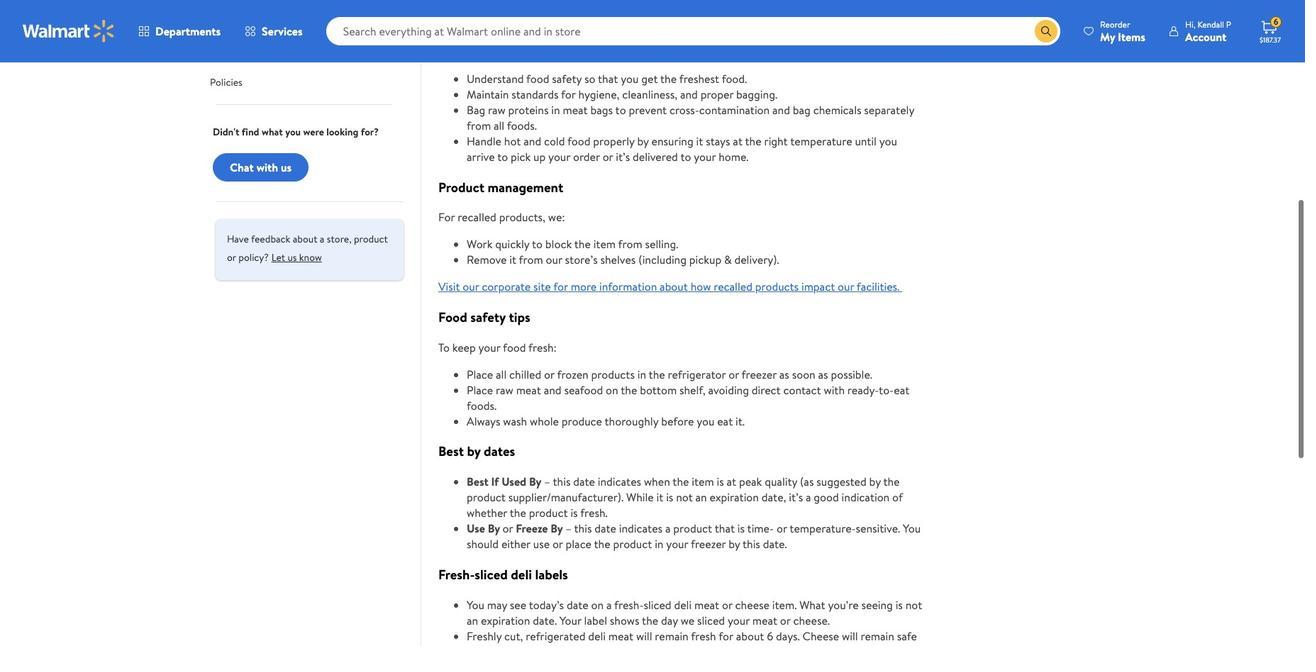 Task type: vqa. For each thing, say whether or not it's contained in the screenshot.
Finder
no



Task type: locate. For each thing, give the bounding box(es) containing it.
meat
[[563, 102, 588, 118], [516, 382, 541, 398], [695, 597, 720, 613], [753, 613, 778, 628], [609, 628, 634, 644]]

personal
[[501, 44, 543, 60]]

products right the frozen
[[591, 367, 635, 382]]

to right bags
[[616, 102, 626, 118]]

with right the chat
[[257, 159, 278, 175]]

is inside you may see today's date on a fresh-sliced deli meat or cheese item. what you're seeing is not an expiration date. your label shows the day we sliced your meat or cheese. freshly cut, refrigerated deli meat will remain fresh for about 6 days. cheese will remain safe to consume for 2-3 weeks.
[[896, 597, 903, 613]]

in up thoroughly
[[638, 367, 646, 382]]

meat left bags
[[563, 102, 588, 118]]

management
[[488, 178, 564, 196]]

for recalled products, we:
[[438, 210, 565, 225]]

product right the store,
[[354, 232, 388, 246]]

that left time-
[[715, 521, 735, 537]]

a left good
[[806, 490, 811, 505]]

chat with us
[[230, 159, 292, 175]]

raw up wash
[[496, 382, 514, 398]]

0 horizontal spatial this
[[553, 474, 571, 490]]

chilled
[[509, 367, 542, 382]]

item inside "work quickly to block the item from selling. remove it from our store's shelves (including pickup & delivery)."
[[594, 236, 616, 252]]

is left the peak
[[717, 474, 724, 490]]

0 horizontal spatial date.
[[533, 613, 557, 628]]

1 horizontal spatial safety
[[552, 71, 582, 86]]

product
[[438, 178, 485, 196]]

or inside have feedback about a store, product or policy?
[[227, 250, 236, 265]]

2 remain from the left
[[861, 628, 895, 644]]

in right proteins
[[551, 102, 560, 118]]

1 horizontal spatial not
[[906, 597, 923, 613]]

date for place
[[595, 521, 617, 537]]

0 vertical spatial all
[[494, 118, 505, 133]]

0 vertical spatial it's
[[616, 149, 630, 165]]

cold
[[544, 133, 565, 149]]

so
[[585, 71, 596, 86]]

1 vertical spatial date
[[595, 521, 617, 537]]

cross-
[[670, 102, 699, 118]]

your down – this date indicates when the item is at peak quality (as suggested by the product supplier/manufacturer). while it is not an expiration date, it's a good indication of whether the product is fresh.
[[666, 537, 688, 552]]

1 vertical spatial all
[[496, 367, 507, 382]]

1 horizontal spatial of
[[893, 490, 903, 505]]

standards
[[512, 86, 559, 102]]

item right block
[[594, 236, 616, 252]]

pick
[[511, 149, 531, 165]]

2 as from the left
[[818, 367, 828, 382]]

1 vertical spatial deli
[[674, 597, 692, 613]]

2 will from the left
[[842, 628, 858, 644]]

date. down date,
[[763, 537, 787, 552]]

0 horizontal spatial an
[[467, 613, 478, 628]]

to right delivered
[[681, 149, 691, 165]]

0 horizontal spatial foods.
[[467, 398, 497, 413]]

were
[[303, 125, 324, 139]]

2 vertical spatial food
[[503, 340, 526, 355]]

how
[[691, 279, 711, 295]]

with for walmart
[[252, 23, 271, 37]]

of right terms
[[238, 49, 247, 63]]

foods.
[[507, 118, 537, 133], [467, 398, 497, 413]]

the left bottom
[[621, 382, 637, 398]]

not inside – this date indicates when the item is at peak quality (as suggested by the product supplier/manufacturer). while it is not an expiration date, it's a good indication of whether the product is fresh.
[[676, 490, 693, 505]]

the right "when"
[[673, 474, 689, 490]]

separately
[[864, 102, 915, 118]]

date up fresh.
[[573, 474, 595, 490]]

the right whether
[[510, 505, 526, 521]]

eat left it.
[[717, 413, 733, 429]]

by
[[638, 133, 649, 149], [467, 442, 481, 461], [870, 474, 881, 490], [729, 537, 740, 552]]

0 vertical spatial indicates
[[598, 474, 641, 490]]

1 vertical spatial on
[[591, 597, 604, 613]]

a down "when"
[[665, 521, 671, 537]]

0 vertical spatial with
[[252, 23, 271, 37]]

freezer down – this date indicates when the item is at peak quality (as suggested by the product supplier/manufacturer). while it is not an expiration date, it's a good indication of whether the product is fresh.
[[691, 537, 726, 552]]

is
[[717, 474, 724, 490], [666, 490, 674, 505], [571, 505, 578, 521], [738, 521, 745, 537], [896, 597, 903, 613]]

2 horizontal spatial in
[[655, 537, 664, 552]]

by right used
[[529, 474, 542, 490]]

let
[[272, 250, 285, 265]]

1 horizontal spatial an
[[696, 490, 707, 505]]

1 place from the top
[[467, 367, 493, 382]]

as right soon
[[818, 367, 828, 382]]

freezer
[[742, 367, 777, 382], [691, 537, 726, 552]]

place down keep
[[467, 367, 493, 382]]

6 inside you may see today's date on a fresh-sliced deli meat or cheese item. what you're seeing is not an expiration date. your label shows the day we sliced your meat or cheese. freshly cut, refrigerated deli meat will remain fresh for about 6 days. cheese will remain safe to consume for 2-3 weeks.
[[767, 628, 774, 644]]

0 vertical spatial 6
[[1274, 16, 1279, 28]]

by inside – this date indicates when the item is at peak quality (as suggested by the product supplier/manufacturer). while it is not an expiration date, it's a good indication of whether the product is fresh.
[[870, 474, 881, 490]]

either
[[502, 537, 531, 552]]

shoppers
[[546, 44, 592, 60]]

recalled up work at the left of page
[[458, 210, 497, 225]]

it right remove
[[510, 252, 517, 268]]

all inside place all chilled or frozen products in the refrigerator or freezer as soon as possible. place raw meat and seafood on the bottom shelf, avoiding direct contact with ready-to-eat foods. always wash whole produce thoroughly before you eat it.
[[496, 367, 507, 382]]

0 horizontal spatial as
[[780, 367, 790, 382]]

1 horizontal spatial it's
[[789, 490, 803, 505]]

all
[[494, 118, 505, 133], [496, 367, 507, 382]]

with left "ready-"
[[824, 382, 845, 398]]

2 horizontal spatial about
[[736, 628, 764, 644]]

1 vertical spatial best
[[467, 474, 489, 490]]

your right "up"
[[548, 149, 571, 165]]

1 horizontal spatial as
[[818, 367, 828, 382]]

not
[[676, 490, 693, 505], [906, 597, 923, 613]]

not up safe
[[906, 597, 923, 613]]

the right place
[[594, 537, 611, 552]]

place up always
[[467, 382, 493, 398]]

our
[[482, 44, 499, 60], [546, 252, 562, 268], [463, 279, 479, 295], [838, 279, 854, 295]]

recalled
[[458, 210, 497, 225], [714, 279, 753, 295]]

meat right the label
[[609, 628, 634, 644]]

0 horizontal spatial use
[[250, 49, 266, 63]]

for left 2- at the bottom left
[[527, 644, 541, 646]]

possible.
[[831, 367, 873, 382]]

1 as from the left
[[780, 367, 790, 382]]

meat inside place all chilled or frozen products in the refrigerator or freezer as soon as possible. place raw meat and seafood on the bottom shelf, avoiding direct contact with ready-to-eat foods. always wash whole produce thoroughly before you eat it.
[[516, 382, 541, 398]]

0 vertical spatial it
[[696, 133, 703, 149]]

date. inside – this date indicates a product that is time- or temperature-sensitive. you should either use or place the product in your freezer by this date.
[[763, 537, 787, 552]]

2 horizontal spatial this
[[743, 537, 760, 552]]

and left seafood
[[544, 382, 562, 398]]

0 horizontal spatial item
[[594, 236, 616, 252]]

1 horizontal spatial expiration
[[710, 490, 759, 505]]

1 horizontal spatial this
[[574, 521, 592, 537]]

policy?
[[239, 250, 269, 265]]

about inside have feedback about a store, product or policy?
[[293, 232, 318, 246]]

1 vertical spatial recalled
[[714, 279, 753, 295]]

for?
[[361, 125, 379, 139]]

that
[[598, 71, 618, 86], [715, 521, 735, 537]]

0 horizontal spatial it
[[510, 252, 517, 268]]

fresh.
[[580, 505, 608, 521]]

1 vertical spatial expiration
[[481, 613, 530, 628]]

in inside 'understand food safety so that you get the freshest food. maintain standards for hygiene, cleanliness, and proper bagging. bag raw proteins in meat bags to prevent cross-contamination and bag chemicals separately from all foods. handle hot and cold food properly by ensuring it stays at the right temperature until you arrive to pick up your order or it's delivered to your home.'
[[551, 102, 560, 118]]

it's inside – this date indicates when the item is at peak quality (as suggested by the product supplier/manufacturer). while it is not an expiration date, it's a good indication of whether the product is fresh.
[[789, 490, 803, 505]]

to-
[[879, 382, 894, 398]]

by inside – this date indicates a product that is time- or temperature-sensitive. you should either use or place the product in your freezer by this date.
[[729, 537, 740, 552]]

expiration inside you may see today's date on a fresh-sliced deli meat or cheese item. what you're seeing is not an expiration date. your label shows the day we sliced your meat or cheese. freshly cut, refrigerated deli meat will remain fresh for about 6 days. cheese will remain safe to consume for 2-3 weeks.
[[481, 613, 530, 628]]

indicates inside – this date indicates when the item is at peak quality (as suggested by the product supplier/manufacturer). while it is not an expiration date, it's a good indication of whether the product is fresh.
[[598, 474, 641, 490]]

recalled down &
[[714, 279, 753, 295]]

as
[[780, 367, 790, 382], [818, 367, 828, 382]]

to keep your food fresh:
[[438, 340, 557, 355]]

it inside "work quickly to block the item from selling. remove it from our store's shelves (including pickup & delivery)."
[[510, 252, 517, 268]]

this inside – this date indicates when the item is at peak quality (as suggested by the product supplier/manufacturer). while it is not an expiration date, it's a good indication of whether the product is fresh.
[[553, 474, 571, 490]]

deli right your
[[588, 628, 606, 644]]

1 horizontal spatial date.
[[763, 537, 787, 552]]

is right seeing
[[896, 597, 903, 613]]

2 vertical spatial it
[[657, 490, 664, 505]]

2 horizontal spatial sliced
[[697, 613, 725, 628]]

produce
[[562, 413, 602, 429]]

2 place from the top
[[467, 382, 493, 398]]

– this date indicates a product that is time- or temperature-sensitive. you should either use or place the product in your freezer by this date.
[[467, 521, 921, 552]]

0 vertical spatial about
[[293, 232, 318, 246]]

we train our personal shoppers to:
[[438, 44, 608, 60]]

0 vertical spatial deli
[[511, 565, 532, 584]]

meat up wash
[[516, 382, 541, 398]]

for left so
[[561, 86, 576, 102]]

or
[[603, 149, 613, 165], [227, 250, 236, 265], [544, 367, 555, 382], [729, 367, 739, 382], [503, 521, 513, 537], [777, 521, 787, 537], [553, 537, 563, 552], [722, 597, 733, 613], [780, 613, 791, 628]]

– inside – this date indicates when the item is at peak quality (as suggested by the product supplier/manufacturer). while it is not an expiration date, it's a good indication of whether the product is fresh.
[[544, 474, 551, 490]]

a left the store,
[[320, 232, 325, 246]]

1 vertical spatial raw
[[496, 382, 514, 398]]

or down have
[[227, 250, 236, 265]]

work
[[467, 236, 493, 252]]

indicates left "when"
[[598, 474, 641, 490]]

foods. inside place all chilled or frozen products in the refrigerator or freezer as soon as possible. place raw meat and seafood on the bottom shelf, avoiding direct contact with ready-to-eat foods. always wash whole produce thoroughly before you eat it.
[[467, 398, 497, 413]]

6 left days.
[[767, 628, 774, 644]]

2 vertical spatial date
[[567, 597, 589, 613]]

1 vertical spatial use
[[467, 521, 485, 537]]

you right before
[[697, 413, 715, 429]]

to inside "work quickly to block the item from selling. remove it from our store's shelves (including pickup & delivery)."
[[532, 236, 543, 252]]

(including
[[639, 252, 687, 268]]

indicates for a
[[619, 521, 663, 537]]

may
[[487, 597, 507, 613]]

work quickly to block the item from selling. remove it from our store's shelves (including pickup & delivery).
[[467, 236, 779, 268]]

date,
[[762, 490, 786, 505]]

not inside you may see today's date on a fresh-sliced deli meat or cheese item. what you're seeing is not an expiration date. your label shows the day we sliced your meat or cheese. freshly cut, refrigerated deli meat will remain fresh for about 6 days. cheese will remain safe to consume for 2-3 weeks.
[[906, 597, 923, 613]]

foods. left wash
[[467, 398, 497, 413]]

at inside 'understand food safety so that you get the freshest food. maintain standards for hygiene, cleanliness, and proper bagging. bag raw proteins in meat bags to prevent cross-contamination and bag chemicals separately from all foods. handle hot and cold food properly by ensuring it stays at the right temperature until you arrive to pick up your order or it's delivered to your home.'
[[733, 133, 743, 149]]

products down delivery).
[[755, 279, 799, 295]]

1 horizontal spatial –
[[566, 521, 572, 537]]

raw inside 'understand food safety so that you get the freshest food. maintain standards for hygiene, cleanliness, and proper bagging. bag raw proteins in meat bags to prevent cross-contamination and bag chemicals separately from all foods. handle hot and cold food properly by ensuring it stays at the right temperature until you arrive to pick up your order or it's delivered to your home.'
[[488, 102, 506, 118]]

by right use
[[551, 521, 563, 537]]

all left chilled
[[496, 367, 507, 382]]

let us know button
[[272, 246, 322, 269]]

raw
[[488, 102, 506, 118], [496, 382, 514, 398]]

remain left safe
[[861, 628, 895, 644]]

2 horizontal spatial by
[[551, 521, 563, 537]]

search icon image
[[1041, 26, 1052, 37]]

in
[[551, 102, 560, 118], [638, 367, 646, 382], [655, 537, 664, 552]]

products,
[[499, 210, 546, 225]]

fresh
[[691, 628, 716, 644]]

1 vertical spatial foods.
[[467, 398, 497, 413]]

0 horizontal spatial you
[[467, 597, 485, 613]]

all right "bag"
[[494, 118, 505, 133]]

1 horizontal spatial item
[[692, 474, 714, 490]]

date inside you may see today's date on a fresh-sliced deli meat or cheese item. what you're seeing is not an expiration date. your label shows the day we sliced your meat or cheese. freshly cut, refrigerated deli meat will remain fresh for about 6 days. cheese will remain safe to consume for 2-3 weeks.
[[567, 597, 589, 613]]

and left proper
[[680, 86, 698, 102]]

0 vertical spatial foods.
[[507, 118, 537, 133]]

0 vertical spatial date.
[[763, 537, 787, 552]]

by right properly
[[638, 133, 649, 149]]

your right fresh
[[728, 613, 750, 628]]

1 horizontal spatial deli
[[588, 628, 606, 644]]

1 horizontal spatial it
[[657, 490, 664, 505]]

remain
[[655, 628, 689, 644], [861, 628, 895, 644]]

refrigerated
[[526, 628, 586, 644]]

on right your
[[591, 597, 604, 613]]

foods. up pick
[[507, 118, 537, 133]]

Walmart Site-Wide search field
[[326, 17, 1061, 45]]

1 vertical spatial date.
[[533, 613, 557, 628]]

it's inside 'understand food safety so that you get the freshest food. maintain standards for hygiene, cleanliness, and proper bagging. bag raw proteins in meat bags to prevent cross-contamination and bag chemicals separately from all foods. handle hot and cold food properly by ensuring it stays at the right temperature until you arrive to pick up your order or it's delivered to your home.'
[[616, 149, 630, 165]]

time-
[[748, 521, 774, 537]]

foods. inside 'understand food safety so that you get the freshest food. maintain standards for hygiene, cleanliness, and proper bagging. bag raw proteins in meat bags to prevent cross-contamination and bag chemicals separately from all foods. handle hot and cold food properly by ensuring it stays at the right temperature until you arrive to pick up your order or it's delivered to your home.'
[[507, 118, 537, 133]]

shows
[[610, 613, 640, 628]]

selling.
[[645, 236, 679, 252]]

with inside "button"
[[257, 159, 278, 175]]

0 horizontal spatial about
[[293, 232, 318, 246]]

0 horizontal spatial best
[[438, 442, 464, 461]]

home.
[[719, 149, 749, 165]]

0 vertical spatial that
[[598, 71, 618, 86]]

raw right "bag"
[[488, 102, 506, 118]]

date. up 2- at the bottom left
[[533, 613, 557, 628]]

0 horizontal spatial remain
[[655, 628, 689, 644]]

indicates
[[598, 474, 641, 490], [619, 521, 663, 537]]

0 vertical spatial food
[[527, 71, 550, 86]]

an
[[696, 490, 707, 505], [467, 613, 478, 628]]

product down while
[[613, 537, 652, 552]]

date right place
[[595, 521, 617, 537]]

looking
[[326, 125, 359, 139]]

best if used by
[[467, 474, 542, 490]]

1 horizontal spatial you
[[903, 521, 921, 537]]

meat left the cheese.
[[753, 613, 778, 628]]

you inside you may see today's date on a fresh-sliced deli meat or cheese item. what you're seeing is not an expiration date. your label shows the day we sliced your meat or cheese. freshly cut, refrigerated deli meat will remain fresh for about 6 days. cheese will remain safe to consume for 2-3 weeks.
[[467, 597, 485, 613]]

1 vertical spatial that
[[715, 521, 735, 537]]

it.
[[736, 413, 745, 429]]

or right order
[[603, 149, 613, 165]]

0 vertical spatial in
[[551, 102, 560, 118]]

raw inside place all chilled or frozen products in the refrigerator or freezer as soon as possible. place raw meat and seafood on the bottom shelf, avoiding direct contact with ready-to-eat foods. always wash whole produce thoroughly before you eat it.
[[496, 382, 514, 398]]

indicates for when
[[598, 474, 641, 490]]

0 vertical spatial on
[[606, 382, 618, 398]]

our left 'store's'
[[546, 252, 562, 268]]

0 horizontal spatial not
[[676, 490, 693, 505]]

indicates inside – this date indicates a product that is time- or temperature-sensitive. you should either use or place the product in your freezer by this date.
[[619, 521, 663, 537]]

it's right date,
[[789, 490, 803, 505]]

date right the today's
[[567, 597, 589, 613]]

freeze
[[516, 521, 548, 537]]

1 horizontal spatial best
[[467, 474, 489, 490]]

1 remain from the left
[[655, 628, 689, 644]]

use left either
[[467, 521, 485, 537]]

an inside you may see today's date on a fresh-sliced deli meat or cheese item. what you're seeing is not an expiration date. your label shows the day we sliced your meat or cheese. freshly cut, refrigerated deli meat will remain fresh for about 6 days. cheese will remain safe to consume for 2-3 weeks.
[[467, 613, 478, 628]]

or left cheese
[[722, 597, 733, 613]]

0 horizontal spatial in
[[551, 102, 560, 118]]

0 horizontal spatial it's
[[616, 149, 630, 165]]

0 vertical spatial eat
[[894, 382, 910, 398]]

0 vertical spatial safety
[[552, 71, 582, 86]]

label
[[584, 613, 607, 628]]

expiration up consume
[[481, 613, 530, 628]]

of inside – this date indicates when the item is at peak quality (as suggested by the product supplier/manufacturer). while it is not an expiration date, it's a good indication of whether the product is fresh.
[[893, 490, 903, 505]]

use down "shopping with walmart"
[[250, 49, 266, 63]]

fresh-
[[614, 597, 644, 613]]

as left soon
[[780, 367, 790, 382]]

all inside 'understand food safety so that you get the freshest food. maintain standards for hygiene, cleanliness, and proper bagging. bag raw proteins in meat bags to prevent cross-contamination and bag chemicals separately from all foods. handle hot and cold food properly by ensuring it stays at the right temperature until you arrive to pick up your order or it's delivered to your home.'
[[494, 118, 505, 133]]

product up use
[[529, 505, 568, 521]]

date inside – this date indicates a product that is time- or temperature-sensitive. you should either use or place the product in your freezer by this date.
[[595, 521, 617, 537]]

0 horizontal spatial from
[[467, 118, 491, 133]]

bag
[[793, 102, 811, 118]]

it inside – this date indicates when the item is at peak quality (as suggested by the product supplier/manufacturer). while it is not an expiration date, it's a good indication of whether the product is fresh.
[[657, 490, 664, 505]]

on inside you may see today's date on a fresh-sliced deli meat or cheese item. what you're seeing is not an expiration date. your label shows the day we sliced your meat or cheese. freshly cut, refrigerated deli meat will remain fresh for about 6 days. cheese will remain safe to consume for 2-3 weeks.
[[591, 597, 604, 613]]

0 vertical spatial best
[[438, 442, 464, 461]]

0 horizontal spatial that
[[598, 71, 618, 86]]

to
[[616, 102, 626, 118], [498, 149, 508, 165], [681, 149, 691, 165], [532, 236, 543, 252], [467, 644, 478, 646]]

your inside you may see today's date on a fresh-sliced deli meat or cheese item. what you're seeing is not an expiration date. your label shows the day we sliced your meat or cheese. freshly cut, refrigerated deli meat will remain fresh for about 6 days. cheese will remain safe to consume for 2-3 weeks.
[[728, 613, 750, 628]]

a
[[320, 232, 325, 246], [806, 490, 811, 505], [665, 521, 671, 537], [607, 597, 612, 613]]

the inside you may see today's date on a fresh-sliced deli meat or cheese item. what you're seeing is not an expiration date. your label shows the day we sliced your meat or cheese. freshly cut, refrigerated deli meat will remain fresh for about 6 days. cheese will remain safe to consume for 2-3 weeks.
[[642, 613, 659, 628]]

0 vertical spatial products
[[755, 279, 799, 295]]

to inside you may see today's date on a fresh-sliced deli meat or cheese item. what you're seeing is not an expiration date. your label shows the day we sliced your meat or cheese. freshly cut, refrigerated deli meat will remain fresh for about 6 days. cheese will remain safe to consume for 2-3 weeks.
[[467, 644, 478, 646]]

hi,
[[1186, 18, 1196, 30]]

1 vertical spatial eat
[[717, 413, 733, 429]]

1 horizontal spatial about
[[660, 279, 688, 295]]

us down didn't find what you were looking for?
[[281, 159, 292, 175]]

0 vertical spatial freezer
[[742, 367, 777, 382]]

– inside – this date indicates a product that is time- or temperature-sensitive. you should either use or place the product in your freezer by this date.
[[566, 521, 572, 537]]

6 inside '6 $187.37'
[[1274, 16, 1279, 28]]

0 vertical spatial item
[[594, 236, 616, 252]]

1 vertical spatial it
[[510, 252, 517, 268]]

of
[[238, 49, 247, 63], [893, 490, 903, 505]]

1 vertical spatial freezer
[[691, 537, 726, 552]]

at right stays
[[733, 133, 743, 149]]

from up arrive
[[467, 118, 491, 133]]

1 vertical spatial of
[[893, 490, 903, 505]]

0 horizontal spatial –
[[544, 474, 551, 490]]

by right suggested
[[870, 474, 881, 490]]

is left time-
[[738, 521, 745, 537]]

for
[[561, 86, 576, 102], [554, 279, 568, 295], [719, 628, 734, 644], [527, 644, 541, 646]]

seeing
[[862, 597, 893, 613]]

with left walmart
[[252, 23, 271, 37]]

safety
[[552, 71, 582, 86], [471, 308, 506, 326]]

deli
[[511, 565, 532, 584], [674, 597, 692, 613], [588, 628, 606, 644]]

a inside – this date indicates a product that is time- or temperature-sensitive. you should either use or place the product in your freezer by this date.
[[665, 521, 671, 537]]

1 vertical spatial an
[[467, 613, 478, 628]]

0 vertical spatial –
[[544, 474, 551, 490]]

will left day
[[636, 628, 652, 644]]

0 vertical spatial an
[[696, 490, 707, 505]]

1 horizontal spatial products
[[755, 279, 799, 295]]

use by or freeze by
[[467, 521, 566, 537]]

dates
[[484, 442, 515, 461]]

2 horizontal spatial food
[[568, 133, 591, 149]]

for right site
[[554, 279, 568, 295]]

0 horizontal spatial freezer
[[691, 537, 726, 552]]

–
[[544, 474, 551, 490], [566, 521, 572, 537]]

date for while
[[573, 474, 595, 490]]

this down supplier/manufacturer).
[[574, 521, 592, 537]]

this right used
[[553, 474, 571, 490]]

that inside 'understand food safety so that you get the freshest food. maintain standards for hygiene, cleanliness, and proper bagging. bag raw proteins in meat bags to prevent cross-contamination and bag chemicals separately from all foods. handle hot and cold food properly by ensuring it stays at the right temperature until you arrive to pick up your order or it's delivered to your home.'
[[598, 71, 618, 86]]

1 vertical spatial at
[[727, 474, 737, 490]]

2 vertical spatial with
[[824, 382, 845, 398]]

0 horizontal spatial of
[[238, 49, 247, 63]]

us inside button
[[288, 250, 297, 265]]

you're
[[828, 597, 859, 613]]

1 vertical spatial in
[[638, 367, 646, 382]]

we:
[[548, 210, 565, 225]]

0 vertical spatial raw
[[488, 102, 506, 118]]

1 vertical spatial not
[[906, 597, 923, 613]]

best left dates
[[438, 442, 464, 461]]

you
[[621, 71, 639, 86], [285, 125, 301, 139], [880, 133, 898, 149], [697, 413, 715, 429]]

safety left tips
[[471, 308, 506, 326]]

keep
[[453, 340, 476, 355]]

date inside – this date indicates when the item is at peak quality (as suggested by the product supplier/manufacturer). while it is not an expiration date, it's a good indication of whether the product is fresh.
[[573, 474, 595, 490]]

for
[[438, 210, 455, 225]]

fresh-sliced deli labels
[[438, 565, 568, 584]]

you left may
[[467, 597, 485, 613]]

ready-
[[848, 382, 879, 398]]

1 vertical spatial products
[[591, 367, 635, 382]]

0 horizontal spatial deli
[[511, 565, 532, 584]]

the inside – this date indicates a product that is time- or temperature-sensitive. you should either use or place the product in your freezer by this date.
[[594, 537, 611, 552]]

policies link
[[199, 70, 409, 96]]

us inside "button"
[[281, 159, 292, 175]]

our inside "work quickly to block the item from selling. remove it from our store's shelves (including pickup & delivery)."
[[546, 252, 562, 268]]

is inside – this date indicates a product that is time- or temperature-sensitive. you should either use or place the product in your freezer by this date.
[[738, 521, 745, 537]]

safety inside 'understand food safety so that you get the freshest food. maintain standards for hygiene, cleanliness, and proper bagging. bag raw proteins in meat bags to prevent cross-contamination and bag chemicals separately from all foods. handle hot and cold food properly by ensuring it stays at the right temperature until you arrive to pick up your order or it's delivered to your home.'
[[552, 71, 582, 86]]

date. inside you may see today's date on a fresh-sliced deli meat or cheese item. what you're seeing is not an expiration date. your label shows the day we sliced your meat or cheese. freshly cut, refrigerated deli meat will remain fresh for about 6 days. cheese will remain safe to consume for 2-3 weeks.
[[533, 613, 557, 628]]



Task type: describe. For each thing, give the bounding box(es) containing it.
Search search field
[[326, 17, 1061, 45]]

while
[[626, 490, 654, 505]]

delivered
[[633, 149, 678, 165]]

0 horizontal spatial recalled
[[458, 210, 497, 225]]

freezer inside – this date indicates a product that is time- or temperature-sensitive. you should either use or place the product in your freezer by this date.
[[691, 537, 726, 552]]

you inside – this date indicates a product that is time- or temperature-sensitive. you should either use or place the product in your freezer by this date.
[[903, 521, 921, 537]]

in inside place all chilled or frozen products in the refrigerator or freezer as soon as possible. place raw meat and seafood on the bottom shelf, avoiding direct contact with ready-to-eat foods. always wash whole produce thoroughly before you eat it.
[[638, 367, 646, 382]]

you right until
[[880, 133, 898, 149]]

expiration inside – this date indicates when the item is at peak quality (as suggested by the product supplier/manufacturer). while it is not an expiration date, it's a good indication of whether the product is fresh.
[[710, 490, 759, 505]]

visit
[[438, 279, 460, 295]]

you left get
[[621, 71, 639, 86]]

tips
[[509, 308, 531, 326]]

what
[[262, 125, 283, 139]]

walmart image
[[23, 20, 115, 43]]

0 horizontal spatial sliced
[[475, 565, 508, 584]]

you inside place all chilled or frozen products in the refrigerator or freezer as soon as possible. place raw meat and seafood on the bottom shelf, avoiding direct contact with ready-to-eat foods. always wash whole produce thoroughly before you eat it.
[[697, 413, 715, 429]]

0 horizontal spatial by
[[488, 521, 500, 537]]

– for supplier/manufacturer).
[[544, 474, 551, 490]]

this for or
[[574, 521, 592, 537]]

up
[[534, 149, 546, 165]]

contamination
[[699, 102, 770, 118]]

0 vertical spatial of
[[238, 49, 247, 63]]

delivery).
[[735, 252, 779, 268]]

shopping with walmart link
[[199, 17, 409, 43]]

for right fresh
[[719, 628, 734, 644]]

the left right
[[745, 133, 762, 149]]

always
[[467, 413, 501, 429]]

and right hot
[[524, 133, 541, 149]]

facilities. ﻿
[[857, 279, 903, 295]]

didn't
[[213, 125, 239, 139]]

visit our corporate site for more information about how recalled products impact our facilities. ﻿ link
[[438, 279, 903, 295]]

hi, kendall p account
[[1186, 18, 1232, 44]]

you left were
[[285, 125, 301, 139]]

hot
[[504, 133, 521, 149]]

about inside you may see today's date on a fresh-sliced deli meat or cheese item. what you're seeing is not an expiration date. your label shows the day we sliced your meat or cheese. freshly cut, refrigerated deli meat will remain fresh for about 6 days. cheese will remain safe to consume for 2-3 weeks.
[[736, 628, 764, 644]]

sensitive.
[[856, 521, 901, 537]]

this for supplier/manufacturer).
[[553, 474, 571, 490]]

whether
[[467, 505, 507, 521]]

departments
[[155, 23, 221, 39]]

1 horizontal spatial from
[[519, 252, 543, 268]]

0 vertical spatial use
[[250, 49, 266, 63]]

best by dates
[[438, 442, 515, 461]]

to left pick
[[498, 149, 508, 165]]

your inside – this date indicates a product that is time- or temperature-sensitive. you should either use or place the product in your freezer by this date.
[[666, 537, 688, 552]]

a inside you may see today's date on a fresh-sliced deli meat or cheese item. what you're seeing is not an expiration date. your label shows the day we sliced your meat or cheese. freshly cut, refrigerated deli meat will remain fresh for about 6 days. cheese will remain safe to consume for 2-3 weeks.
[[607, 597, 612, 613]]

food
[[438, 308, 467, 326]]

train
[[457, 44, 479, 60]]

1 horizontal spatial food
[[527, 71, 550, 86]]

2-
[[544, 644, 554, 646]]

the right get
[[661, 71, 677, 86]]

2 horizontal spatial from
[[618, 236, 643, 252]]

bag
[[467, 102, 485, 118]]

shelves
[[601, 252, 636, 268]]

cheese
[[803, 628, 840, 644]]

at inside – this date indicates when the item is at peak quality (as suggested by the product supplier/manufacturer). while it is not an expiration date, it's a good indication of whether the product is fresh.
[[727, 474, 737, 490]]

didn't find what you were looking for?
[[213, 125, 379, 139]]

0 horizontal spatial eat
[[717, 413, 733, 429]]

site
[[534, 279, 551, 295]]

1 horizontal spatial eat
[[894, 382, 910, 398]]

0 horizontal spatial food
[[503, 340, 526, 355]]

1 will from the left
[[636, 628, 652, 644]]

the up sensitive.
[[884, 474, 900, 490]]

safe
[[897, 628, 917, 644]]

pickup
[[690, 252, 722, 268]]

terms of use
[[210, 49, 266, 63]]

find
[[242, 125, 259, 139]]

right
[[764, 133, 788, 149]]

training
[[497, 12, 542, 31]]

in inside – this date indicates a product that is time- or temperature-sensitive. you should either use or place the product in your freezer by this date.
[[655, 537, 664, 552]]

or left the frozen
[[544, 367, 555, 382]]

supplier/manufacturer).
[[509, 490, 624, 505]]

ensuring
[[652, 133, 694, 149]]

quality
[[765, 474, 798, 490]]

on inside place all chilled or frozen products in the refrigerator or freezer as soon as possible. place raw meat and seafood on the bottom shelf, avoiding direct contact with ready-to-eat foods. always wash whole produce thoroughly before you eat it.
[[606, 382, 618, 398]]

labels
[[535, 565, 568, 584]]

see
[[510, 597, 527, 613]]

day
[[661, 613, 678, 628]]

is left fresh.
[[571, 505, 578, 521]]

for inside 'understand food safety so that you get the freshest food. maintain standards for hygiene, cleanliness, and proper bagging. bag raw proteins in meat bags to prevent cross-contamination and bag chemicals separately from all foods. handle hot and cold food properly by ensuring it stays at the right temperature until you arrive to pick up your order or it's delivered to your home.'
[[561, 86, 576, 102]]

use
[[533, 537, 550, 552]]

best for best by dates
[[438, 442, 464, 461]]

when
[[644, 474, 670, 490]]

product inside have feedback about a store, product or policy?
[[354, 232, 388, 246]]

product up the use by or freeze by
[[467, 490, 506, 505]]

or left 'freeze'
[[503, 521, 513, 537]]

cheese
[[735, 597, 770, 613]]

corporate
[[482, 279, 531, 295]]

arrive
[[467, 149, 495, 165]]

product left time-
[[674, 521, 712, 537]]

an inside – this date indicates when the item is at peak quality (as suggested by the product supplier/manufacturer). while it is not an expiration date, it's a good indication of whether the product is fresh.
[[696, 490, 707, 505]]

p
[[1227, 18, 1232, 30]]

your right keep
[[479, 340, 501, 355]]

or right time-
[[777, 521, 787, 537]]

stays
[[706, 133, 730, 149]]

best for best if used by
[[467, 474, 489, 490]]

by left dates
[[467, 442, 481, 461]]

1 horizontal spatial recalled
[[714, 279, 753, 295]]

reorder my items
[[1100, 18, 1146, 44]]

cheese.
[[794, 613, 830, 628]]

good
[[814, 490, 839, 505]]

bottom
[[640, 382, 677, 398]]

terms of use link
[[199, 43, 409, 70]]

thoroughly
[[605, 413, 659, 429]]

frozen
[[557, 367, 589, 382]]

kendall
[[1198, 18, 1225, 30]]

until
[[855, 133, 877, 149]]

should
[[467, 537, 499, 552]]

services
[[262, 23, 303, 39]]

what
[[800, 597, 826, 613]]

contact
[[784, 382, 821, 398]]

to:
[[594, 44, 608, 60]]

2 vertical spatial deli
[[588, 628, 606, 644]]

associate
[[438, 12, 494, 31]]

our right impact
[[838, 279, 854, 295]]

the inside "work quickly to block the item from selling. remove it from our store's shelves (including pickup & delivery)."
[[575, 236, 591, 252]]

item inside – this date indicates when the item is at peak quality (as suggested by the product supplier/manufacturer). while it is not an expiration date, it's a good indication of whether the product is fresh.
[[692, 474, 714, 490]]

understand
[[467, 71, 524, 86]]

products inside place all chilled or frozen products in the refrigerator or freezer as soon as possible. place raw meat and seafood on the bottom shelf, avoiding direct contact with ready-to-eat foods. always wash whole produce thoroughly before you eat it.
[[591, 367, 635, 382]]

1 vertical spatial safety
[[471, 308, 506, 326]]

terms
[[210, 49, 236, 63]]

a inside – this date indicates when the item is at peak quality (as suggested by the product supplier/manufacturer). while it is not an expiration date, it's a good indication of whether the product is fresh.
[[806, 490, 811, 505]]

or left direct
[[729, 367, 739, 382]]

&
[[724, 252, 732, 268]]

and inside place all chilled or frozen products in the refrigerator or freezer as soon as possible. place raw meat and seafood on the bottom shelf, avoiding direct contact with ready-to-eat foods. always wash whole produce thoroughly before you eat it.
[[544, 382, 562, 398]]

with for us
[[257, 159, 278, 175]]

that inside – this date indicates a product that is time- or temperature-sensitive. you should either use or place the product in your freezer by this date.
[[715, 521, 735, 537]]

freshest
[[679, 71, 720, 86]]

the left shelf,
[[649, 367, 665, 382]]

our right train at the top
[[482, 44, 499, 60]]

freezer inside place all chilled or frozen products in the refrigerator or freezer as soon as possible. place raw meat and seafood on the bottom shelf, avoiding direct contact with ready-to-eat foods. always wash whole produce thoroughly before you eat it.
[[742, 367, 777, 382]]

meat up fresh
[[695, 597, 720, 613]]

maintain
[[467, 86, 509, 102]]

with inside place all chilled or frozen products in the refrigerator or freezer as soon as possible. place raw meat and seafood on the bottom shelf, avoiding direct contact with ready-to-eat foods. always wash whole produce thoroughly before you eat it.
[[824, 382, 845, 398]]

1 horizontal spatial sliced
[[644, 597, 672, 613]]

before
[[661, 413, 694, 429]]

is right while
[[666, 490, 674, 505]]

shopping
[[210, 23, 250, 37]]

from inside 'understand food safety so that you get the freshest food. maintain standards for hygiene, cleanliness, and proper bagging. bag raw proteins in meat bags to prevent cross-contamination and bag chemicals separately from all foods. handle hot and cold food properly by ensuring it stays at the right temperature until you arrive to pick up your order or it's delivered to your home.'
[[467, 118, 491, 133]]

your left home.
[[694, 149, 716, 165]]

store's
[[565, 252, 598, 268]]

shopping with walmart
[[210, 23, 309, 37]]

our right the visit
[[463, 279, 479, 295]]

meat inside 'understand food safety so that you get the freshest food. maintain standards for hygiene, cleanliness, and proper bagging. bag raw proteins in meat bags to prevent cross-contamination and bag chemicals separately from all foods. handle hot and cold food properly by ensuring it stays at the right temperature until you arrive to pick up your order or it's delivered to your home.'
[[563, 102, 588, 118]]

or right use
[[553, 537, 563, 552]]

suggested
[[817, 474, 867, 490]]

to
[[438, 340, 450, 355]]

or left the cheese.
[[780, 613, 791, 628]]

direct
[[752, 382, 781, 398]]

or inside 'understand food safety so that you get the freshest food. maintain standards for hygiene, cleanliness, and proper bagging. bag raw proteins in meat bags to prevent cross-contamination and bag chemicals separately from all foods. handle hot and cold food properly by ensuring it stays at the right temperature until you arrive to pick up your order or it's delivered to your home.'
[[603, 149, 613, 165]]

we
[[681, 613, 695, 628]]

1 horizontal spatial by
[[529, 474, 542, 490]]

policies
[[210, 75, 242, 89]]

visit our corporate site for more information about how recalled products impact our facilities. ﻿
[[438, 279, 903, 295]]

shelf,
[[680, 382, 706, 398]]

it inside 'understand food safety so that you get the freshest food. maintain standards for hygiene, cleanliness, and proper bagging. bag raw proteins in meat bags to prevent cross-contamination and bag chemicals separately from all foods. handle hot and cold food properly by ensuring it stays at the right temperature until you arrive to pick up your order or it's delivered to your home.'
[[696, 133, 703, 149]]

handle
[[467, 133, 502, 149]]

cut,
[[505, 628, 523, 644]]

cleanliness,
[[622, 86, 678, 102]]

a inside have feedback about a store, product or policy?
[[320, 232, 325, 246]]

by inside 'understand food safety so that you get the freshest food. maintain standards for hygiene, cleanliness, and proper bagging. bag raw proteins in meat bags to prevent cross-contamination and bag chemicals separately from all foods. handle hot and cold food properly by ensuring it stays at the right temperature until you arrive to pick up your order or it's delivered to your home.'
[[638, 133, 649, 149]]

and left bag
[[773, 102, 790, 118]]

hygiene,
[[579, 86, 620, 102]]

– for or
[[566, 521, 572, 537]]



